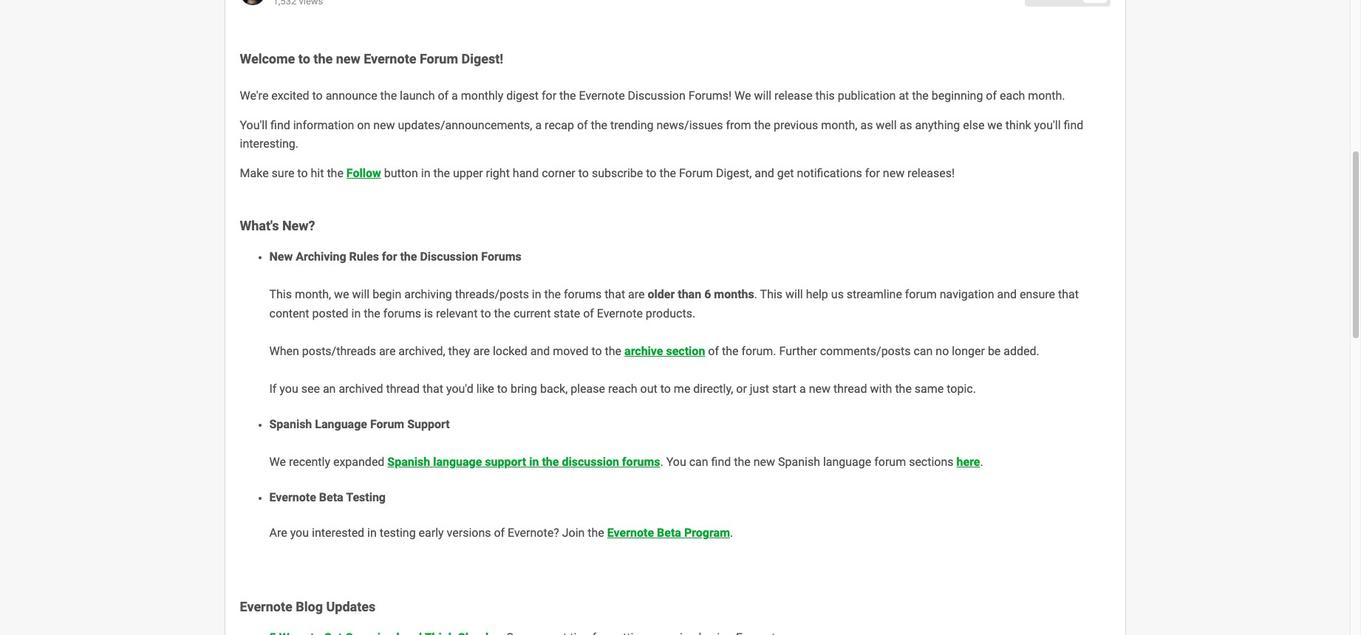 Task type: locate. For each thing, give the bounding box(es) containing it.
that inside . this will help us streamline forum navigation and ensure that content posted in the forums is relevant to the current state of evernote products.
[[1059, 288, 1079, 302]]

0 horizontal spatial discussion
[[420, 250, 478, 264]]

forums down begin
[[383, 307, 421, 321]]

evernote left "blog"
[[240, 599, 293, 615]]

will left help
[[786, 288, 803, 302]]

as
[[861, 118, 873, 132], [900, 118, 913, 132]]

start
[[772, 382, 797, 396]]

we up posted
[[334, 288, 349, 302]]

will left begin
[[352, 288, 370, 302]]

directly,
[[694, 382, 734, 396]]

this
[[269, 288, 292, 302], [760, 288, 783, 302]]

2 as from the left
[[900, 118, 913, 132]]

2 this from the left
[[760, 288, 783, 302]]

the left forum. on the bottom right of page
[[722, 344, 739, 359]]

1 vertical spatial are
[[473, 344, 490, 359]]

month, inside you'll find information on new updates/announcements, a recap of the trending news/issues from the previous month, as well as anything else we think you'll find interesting.
[[821, 118, 858, 132]]

archived
[[339, 382, 383, 396]]

1 vertical spatial .
[[980, 456, 984, 470]]

1 vertical spatial you
[[290, 527, 309, 541]]

thread left with
[[834, 382, 867, 396]]

2 vertical spatial new
[[809, 382, 831, 396]]

from
[[726, 118, 751, 132]]

evernote up trending
[[579, 89, 625, 103]]

0 horizontal spatial that
[[423, 382, 443, 396]]

are right they
[[473, 344, 490, 359]]

beta left program
[[657, 527, 681, 541]]

the up announce
[[314, 51, 333, 66]]

1 horizontal spatial a
[[535, 118, 542, 132]]

new right on
[[373, 118, 395, 132]]

make
[[240, 166, 269, 180]]

1 horizontal spatial discussion
[[628, 89, 686, 103]]

for right notifications
[[865, 166, 880, 180]]

out
[[641, 382, 658, 396]]

2 vertical spatial forum
[[370, 418, 404, 432]]

forum.
[[742, 344, 777, 359]]

1 vertical spatial we
[[334, 288, 349, 302]]

spanish down support
[[388, 456, 430, 470]]

to right corner
[[579, 166, 589, 180]]

1 horizontal spatial new
[[809, 382, 831, 396]]

forum left support
[[370, 418, 404, 432]]

0 vertical spatial forum
[[905, 288, 937, 302]]

as right the well
[[900, 118, 913, 132]]

of right state
[[583, 307, 594, 321]]

an
[[323, 382, 336, 396]]

this up the content
[[269, 288, 292, 302]]

the right 'hit'
[[327, 166, 344, 180]]

1 horizontal spatial and
[[755, 166, 775, 180]]

1 vertical spatial forum
[[679, 166, 713, 180]]

thread down are archived,
[[386, 382, 420, 396]]

beta
[[319, 491, 343, 505], [657, 527, 681, 541]]

you'd
[[446, 382, 474, 396]]

to down threads/posts at left top
[[481, 307, 491, 321]]

the left 'upper'
[[433, 166, 450, 180]]

evernote right join
[[607, 527, 654, 541]]

in left testing
[[367, 527, 377, 541]]

0 horizontal spatial this
[[269, 288, 292, 302]]

. this will help us streamline forum navigation and ensure that content posted in the forums is relevant to the current state of evernote products.
[[269, 288, 1079, 321]]

0 vertical spatial find
[[271, 118, 290, 132]]

and right locked
[[531, 344, 550, 359]]

0 horizontal spatial will
[[352, 288, 370, 302]]

month,
[[821, 118, 858, 132], [295, 288, 331, 302]]

2 vertical spatial a
[[800, 382, 806, 396]]

6
[[705, 288, 711, 302]]

follow
[[347, 166, 381, 180]]

trending
[[611, 118, 654, 132]]

help
[[806, 288, 828, 302]]

1 horizontal spatial find
[[711, 456, 731, 470]]

forums up state
[[564, 288, 602, 302]]

0 horizontal spatial beta
[[319, 491, 343, 505]]

0 vertical spatial discussion
[[628, 89, 686, 103]]

0 vertical spatial forums
[[564, 288, 602, 302]]

will
[[754, 89, 772, 103], [352, 288, 370, 302], [786, 288, 803, 302]]

1 horizontal spatial we
[[988, 118, 1003, 132]]

button
[[384, 166, 418, 180]]

0 horizontal spatial new
[[373, 118, 395, 132]]

to right moved in the bottom left of the page
[[592, 344, 602, 359]]

a right "start"
[[800, 382, 806, 396]]

0 horizontal spatial thread
[[386, 382, 420, 396]]

testing
[[346, 491, 386, 505]]

1 horizontal spatial thread
[[834, 382, 867, 396]]

0 horizontal spatial find
[[271, 118, 290, 132]]

1 horizontal spatial spanish
[[388, 456, 430, 470]]

new
[[373, 118, 395, 132], [883, 166, 905, 180], [809, 382, 831, 396]]

no longer
[[936, 344, 985, 359]]

1 horizontal spatial month,
[[821, 118, 858, 132]]

0 vertical spatial and
[[755, 166, 775, 180]]

0 vertical spatial .
[[755, 288, 758, 302]]

1 vertical spatial new
[[883, 166, 905, 180]]

month.
[[1028, 89, 1066, 103]]

bring
[[511, 382, 537, 396]]

new left releases!
[[883, 166, 905, 180]]

forums inside . this will help us streamline forum navigation and ensure that content posted in the forums is relevant to the current state of evernote products.
[[383, 307, 421, 321]]

language down support
[[433, 456, 482, 470]]

language
[[433, 456, 482, 470], [823, 456, 872, 470]]

new right "start"
[[809, 382, 831, 396]]

that left you'd
[[423, 382, 443, 396]]

0 horizontal spatial forums
[[383, 307, 421, 321]]

1 horizontal spatial forums
[[564, 288, 602, 302]]

new?
[[282, 218, 315, 234]]

1 as from the left
[[861, 118, 873, 132]]

1 horizontal spatial for
[[865, 166, 880, 180]]

beta left the testing
[[319, 491, 343, 505]]

of right recap
[[577, 118, 588, 132]]

to left 'hit'
[[297, 166, 308, 180]]

1 horizontal spatial will
[[754, 89, 772, 103]]

in inside . this will help us streamline forum navigation and ensure that content posted in the forums is relevant to the current state of evernote products.
[[352, 307, 361, 321]]

0 horizontal spatial forum
[[370, 418, 404, 432]]

0 horizontal spatial as
[[861, 118, 873, 132]]

0 horizontal spatial and
[[531, 344, 550, 359]]

see
[[301, 382, 320, 396]]

1 horizontal spatial beta
[[657, 527, 681, 541]]

2 horizontal spatial new
[[883, 166, 905, 180]]

language right new spanish
[[823, 456, 872, 470]]

2 vertical spatial .
[[730, 527, 733, 541]]

forums right discussion
[[622, 456, 660, 470]]

1 horizontal spatial this
[[760, 288, 783, 302]]

0 vertical spatial month,
[[821, 118, 858, 132]]

month, down the this
[[821, 118, 858, 132]]

to
[[298, 51, 310, 66], [312, 89, 323, 103], [297, 166, 308, 180], [579, 166, 589, 180], [646, 166, 657, 180], [481, 307, 491, 321], [592, 344, 602, 359], [497, 382, 508, 396], [661, 382, 671, 396]]

comments/posts can
[[820, 344, 933, 359]]

that left the older
[[605, 288, 625, 302]]

of right versions
[[494, 527, 505, 541]]

are you interested in testing early versions of evernote? join the evernote beta program .
[[269, 527, 733, 541]]

of right section
[[708, 344, 719, 359]]

find up interesting. at the top of the page
[[271, 118, 290, 132]]

forum up launch
[[420, 51, 458, 66]]

us streamline
[[831, 288, 902, 302]]

1 vertical spatial a
[[535, 118, 542, 132]]

forum left sections
[[875, 456, 906, 470]]

find
[[271, 118, 290, 132], [711, 456, 731, 470]]

this inside . this will help us streamline forum navigation and ensure that content posted in the forums is relevant to the current state of evernote products.
[[760, 288, 783, 302]]

with
[[870, 382, 892, 396]]

1 vertical spatial for
[[382, 250, 397, 264]]

discussion up trending
[[628, 89, 686, 103]]

make sure to hit the follow button in the upper right hand corner to subscribe to the forum digest, and get notifications for new releases!
[[240, 166, 955, 180]]

forums
[[481, 250, 522, 264]]

in
[[421, 166, 431, 180], [352, 307, 361, 321], [529, 456, 539, 470], [367, 527, 377, 541]]

evernote up archive at bottom left
[[597, 307, 643, 321]]

0 horizontal spatial for
[[382, 250, 397, 264]]

the right can
[[734, 456, 751, 470]]

when
[[269, 344, 299, 359]]

0 vertical spatial we
[[988, 118, 1003, 132]]

updates/announcements,
[[398, 118, 533, 132]]

2 horizontal spatial a
[[800, 382, 806, 396]]

for right rules
[[382, 250, 397, 264]]

find right can
[[711, 456, 731, 470]]

0 vertical spatial beta
[[319, 491, 343, 505]]

news/issues
[[657, 118, 723, 132]]

forum
[[905, 288, 937, 302], [875, 456, 906, 470]]

the right from
[[754, 118, 771, 132]]

0 vertical spatial new
[[373, 118, 395, 132]]

1 vertical spatial find
[[711, 456, 731, 470]]

1 horizontal spatial forum
[[420, 51, 458, 66]]

right
[[486, 166, 510, 180]]

each
[[1000, 89, 1026, 103]]

of
[[438, 89, 449, 103], [986, 89, 997, 103], [577, 118, 588, 132], [583, 307, 594, 321], [708, 344, 719, 359], [494, 527, 505, 541]]

forums
[[564, 288, 602, 302], [383, 307, 421, 321], [622, 456, 660, 470]]

will left release
[[754, 89, 772, 103]]

2 horizontal spatial that
[[1059, 288, 1079, 302]]

that right navigation and ensure
[[1059, 288, 1079, 302]]

as left the well
[[861, 118, 873, 132]]

0 horizontal spatial spanish
[[269, 418, 312, 432]]

0 vertical spatial you
[[280, 382, 298, 396]]

a
[[452, 89, 458, 103], [535, 118, 542, 132], [800, 382, 806, 396]]

if you see an archived thread that you'd like to bring back, please reach out to me directly, or just start a new thread with the same topic.
[[269, 382, 976, 396]]

beginning
[[932, 89, 983, 103]]

forum left digest,
[[679, 166, 713, 180]]

will inside . this will help us streamline forum navigation and ensure that content posted in the forums is relevant to the current state of evernote products.
[[786, 288, 803, 302]]

further
[[779, 344, 817, 359]]

we right else
[[988, 118, 1003, 132]]

spanish
[[269, 418, 312, 432], [388, 456, 430, 470]]

0 horizontal spatial .
[[730, 527, 733, 541]]

discussion up archiving
[[420, 250, 478, 264]]

you right are
[[290, 527, 309, 541]]

subscribe
[[592, 166, 643, 180]]

testing
[[380, 527, 416, 541]]

1 horizontal spatial .
[[755, 288, 758, 302]]

posted
[[312, 307, 349, 321]]

we recently expanded spanish language support in the discussion forums . you can find the new spanish language forum sections here .
[[269, 456, 984, 470]]

1 horizontal spatial as
[[900, 118, 913, 132]]

spanish down if
[[269, 418, 312, 432]]

and left get
[[755, 166, 775, 180]]

a left monthly
[[452, 89, 458, 103]]

get
[[777, 166, 794, 180]]

you right if
[[280, 382, 298, 396]]

1 horizontal spatial language
[[823, 456, 872, 470]]

2 language from the left
[[823, 456, 872, 470]]

are left the older
[[628, 288, 645, 302]]

welcome to the new evernote forum digest!
[[240, 51, 504, 66]]

reach
[[608, 382, 638, 396]]

0 horizontal spatial language
[[433, 456, 482, 470]]

1 vertical spatial forums
[[383, 307, 421, 321]]

2 horizontal spatial will
[[786, 288, 803, 302]]

0 vertical spatial are
[[628, 288, 645, 302]]

back,
[[540, 382, 568, 396]]

interested
[[312, 527, 365, 541]]

are archived,
[[379, 344, 445, 359]]

new
[[269, 250, 293, 264]]

2 vertical spatial forums
[[622, 456, 660, 470]]

upper
[[453, 166, 483, 180]]

of right launch
[[438, 89, 449, 103]]

the left discussion
[[542, 456, 559, 470]]

forum right us streamline
[[905, 288, 937, 302]]

1 vertical spatial spanish
[[388, 456, 430, 470]]

in right posted
[[352, 307, 361, 321]]

months
[[714, 288, 755, 302]]

0 vertical spatial a
[[452, 89, 458, 103]]

month, up posted
[[295, 288, 331, 302]]

publication
[[838, 89, 896, 103]]

1 vertical spatial month,
[[295, 288, 331, 302]]

to left me
[[661, 382, 671, 396]]

find inside you'll find information on new updates/announcements, a recap of the trending news/issues from the previous month, as well as anything else we think you'll find interesting.
[[271, 118, 290, 132]]

to right like
[[497, 382, 508, 396]]

evernote beta program link
[[607, 527, 730, 541]]

at
[[899, 89, 909, 103]]

in the
[[532, 288, 561, 302]]

this right months
[[760, 288, 783, 302]]

archiving
[[405, 288, 452, 302]]

a left recap
[[535, 118, 542, 132]]

1 horizontal spatial are
[[628, 288, 645, 302]]

forums! we
[[689, 89, 751, 103]]

the left trending
[[591, 118, 608, 132]]

spanish language forum support
[[269, 418, 450, 432]]



Task type: describe. For each thing, give the bounding box(es) containing it.
they
[[448, 344, 471, 359]]

locked
[[493, 344, 528, 359]]

in right support
[[529, 456, 539, 470]]

the right with
[[895, 382, 912, 396]]

discussion
[[562, 456, 619, 470]]

hit
[[311, 166, 324, 180]]

the down you'll find information on new updates/announcements, a recap of the trending news/issues from the previous month, as well as anything else we think you'll find interesting.
[[660, 166, 676, 180]]

be
[[988, 344, 1001, 359]]

2 horizontal spatial forums
[[622, 456, 660, 470]]

products.
[[646, 307, 696, 321]]

else
[[963, 118, 985, 132]]

here link
[[957, 456, 980, 470]]

2 horizontal spatial forum
[[679, 166, 713, 180]]

please
[[571, 382, 605, 396]]

support
[[407, 418, 450, 432]]

evernote blog updates
[[240, 599, 376, 615]]

new inside you'll find information on new updates/announcements, a recap of the trending news/issues from the previous month, as well as anything else we think you'll find interesting.
[[373, 118, 395, 132]]

spanish language support in the discussion forums link
[[388, 456, 660, 470]]

we're excited to announce the launch of a monthly digest for the evernote discussion forums! we will release this publication at the beginning of each month.
[[240, 89, 1066, 103]]

a inside you'll find information on new updates/announcements, a recap of the trending news/issues from the previous month, as well as anything else we think you'll find interesting.
[[535, 118, 542, 132]]

new evernote
[[336, 51, 416, 66]]

digest for
[[506, 89, 557, 103]]

release
[[775, 89, 813, 103]]

0 horizontal spatial are
[[473, 344, 490, 359]]

1 vertical spatial beta
[[657, 527, 681, 541]]

content
[[269, 307, 309, 321]]

digest!
[[462, 51, 504, 66]]

same
[[915, 382, 944, 396]]

we're
[[240, 89, 269, 103]]

can
[[689, 456, 709, 470]]

evernote?
[[508, 527, 559, 541]]

you for if
[[280, 382, 298, 396]]

anything
[[915, 118, 960, 132]]

1 vertical spatial and
[[531, 344, 550, 359]]

evernote inside . this will help us streamline forum navigation and ensure that content posted in the forums is relevant to the current state of evernote products.
[[597, 307, 643, 321]]

what's
[[240, 218, 279, 234]]

. inside . this will help us streamline forum navigation and ensure that content posted in the forums is relevant to the current state of evernote products.
[[755, 288, 758, 302]]

archiving
[[296, 250, 346, 264]]

than
[[678, 288, 702, 302]]

1 this from the left
[[269, 288, 292, 302]]

you'll find
[[1035, 118, 1084, 132]]

of left each
[[986, 89, 997, 103]]

0 vertical spatial for
[[865, 166, 880, 180]]

added.
[[1004, 344, 1040, 359]]

we inside you'll find information on new updates/announcements, a recap of the trending news/issues from the previous month, as well as anything else we think you'll find interesting.
[[988, 118, 1003, 132]]

welcome
[[240, 51, 295, 66]]

corner
[[542, 166, 576, 180]]

sections
[[909, 456, 954, 470]]

digest,
[[716, 166, 752, 180]]

you'll find information on new updates/announcements, a recap of the trending news/issues from the previous month, as well as anything else we think you'll find interesting.
[[240, 118, 1084, 151]]

just
[[750, 382, 769, 396]]

new spanish
[[754, 456, 820, 470]]

0 vertical spatial spanish
[[269, 418, 312, 432]]

when posts/threads are archived, they are locked and moved to the archive section of the forum. further comments/posts can no longer be added.
[[269, 344, 1040, 359]]

program
[[684, 527, 730, 541]]

the down begin
[[364, 307, 381, 321]]

we
[[269, 456, 286, 470]]

early
[[419, 527, 444, 541]]

1 language from the left
[[433, 456, 482, 470]]

1 horizontal spatial that
[[605, 288, 625, 302]]

you for are
[[290, 527, 309, 541]]

recap
[[545, 118, 574, 132]]

the left launch
[[380, 89, 397, 103]]

recently
[[289, 456, 330, 470]]

or
[[736, 382, 747, 396]]

of inside you'll find information on new updates/announcements, a recap of the trending news/issues from the previous month, as well as anything else we think you'll find interesting.
[[577, 118, 588, 132]]

you'll
[[240, 118, 268, 132]]

on
[[357, 118, 371, 132]]

well
[[876, 118, 897, 132]]

the up archiving
[[400, 250, 417, 264]]

archive section link
[[625, 344, 705, 359]]

join
[[562, 527, 585, 541]]

section
[[666, 344, 705, 359]]

the right at
[[912, 89, 929, 103]]

releases!
[[908, 166, 955, 180]]

to inside . this will help us streamline forum navigation and ensure that content posted in the forums is relevant to the current state of evernote products.
[[481, 307, 491, 321]]

is relevant
[[424, 307, 478, 321]]

to right subscribe at the top left of the page
[[646, 166, 657, 180]]

monthly
[[461, 89, 504, 103]]

evernote up are
[[269, 491, 316, 505]]

think
[[1006, 118, 1032, 132]]

to right excited at the left top
[[312, 89, 323, 103]]

launch
[[400, 89, 435, 103]]

0 horizontal spatial month,
[[295, 288, 331, 302]]

the left archive at bottom left
[[605, 344, 622, 359]]

if
[[269, 382, 277, 396]]

me
[[674, 382, 691, 396]]

2 horizontal spatial .
[[980, 456, 984, 470]]

the right join
[[588, 527, 605, 541]]

rules
[[349, 250, 379, 264]]

1 thread from the left
[[386, 382, 420, 396]]

moved
[[553, 344, 589, 359]]

1 vertical spatial forum
[[875, 456, 906, 470]]

navigation and ensure
[[940, 288, 1056, 302]]

previous
[[774, 118, 819, 132]]

updates
[[326, 599, 376, 615]]

here
[[957, 456, 980, 470]]

1 vertical spatial discussion
[[420, 250, 478, 264]]

2 thread from the left
[[834, 382, 867, 396]]

blog
[[296, 599, 323, 615]]

the down this month, we will begin archiving threads/posts in the forums that are older than 6 months
[[494, 307, 511, 321]]

are
[[269, 527, 287, 541]]

posts/threads
[[302, 344, 376, 359]]

new archiving rules for the discussion forums
[[269, 250, 522, 264]]

sure
[[272, 166, 294, 180]]

of inside . this will help us streamline forum navigation and ensure that content posted in the forums is relevant to the current state of evernote products.
[[583, 307, 594, 321]]

information
[[293, 118, 354, 132]]

follow link
[[347, 166, 381, 180]]

forum inside . this will help us streamline forum navigation and ensure that content posted in the forums is relevant to the current state of evernote products.
[[905, 288, 937, 302]]

0 horizontal spatial we
[[334, 288, 349, 302]]

this month, we will begin archiving threads/posts in the forums that are older than 6 months
[[269, 288, 755, 302]]

current
[[514, 307, 551, 321]]

announce
[[326, 89, 377, 103]]

0 horizontal spatial a
[[452, 89, 458, 103]]

to right 'welcome'
[[298, 51, 310, 66]]

begin
[[373, 288, 402, 302]]

the up recap
[[560, 89, 576, 103]]

in right button
[[421, 166, 431, 180]]

what's new?
[[240, 218, 315, 234]]

0 vertical spatial forum
[[420, 51, 458, 66]]



Task type: vqa. For each thing, say whether or not it's contained in the screenshot.
Other Media
no



